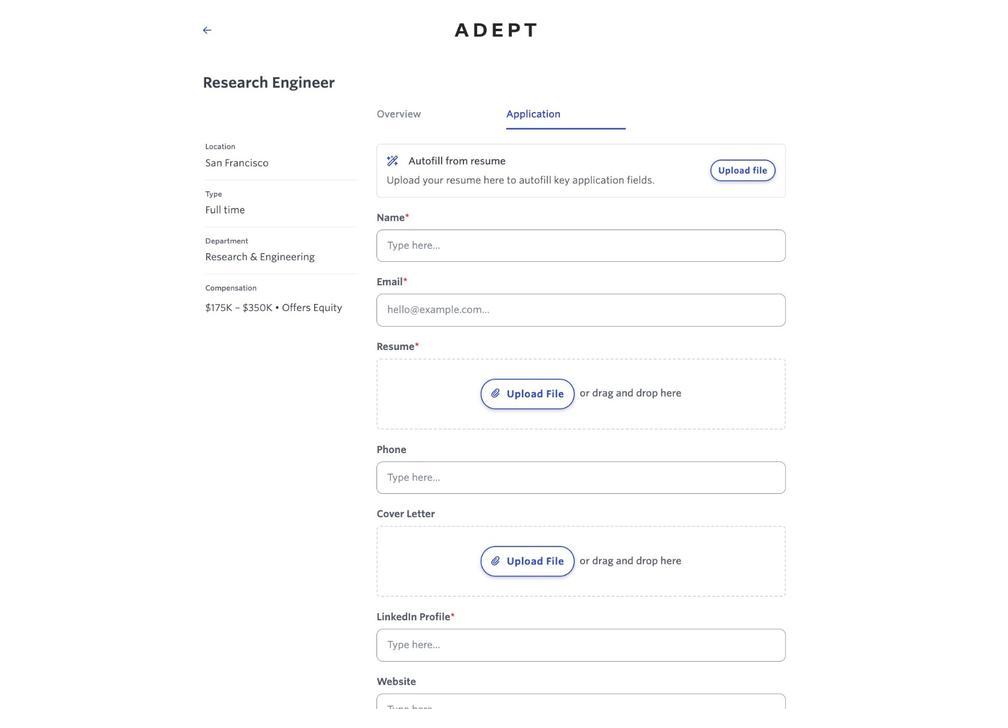 Task type: describe. For each thing, give the bounding box(es) containing it.
1 type here... text field from the top
[[377, 230, 786, 262]]

back to adept.ai's job listings image
[[203, 25, 211, 35]]

1 type here... text field from the top
[[377, 462, 786, 494]]

adept.ai image
[[441, 10, 550, 50]]

2 type here... text field from the top
[[377, 694, 786, 710]]



Task type: vqa. For each thing, say whether or not it's contained in the screenshot.
the bottom Type here... text field
no



Task type: locate. For each thing, give the bounding box(es) containing it.
1 vertical spatial type here... text field
[[377, 630, 786, 662]]

Type here... text field
[[377, 230, 786, 262], [377, 630, 786, 662]]

tab list
[[367, 107, 796, 129]]

0 vertical spatial type here... text field
[[377, 230, 786, 262]]

0 vertical spatial type here... text field
[[377, 462, 786, 494]]

1 vertical spatial type here... text field
[[377, 694, 786, 710]]

2 type here... text field from the top
[[377, 630, 786, 662]]

Type here... text field
[[377, 462, 786, 494], [377, 694, 786, 710]]

tab panel
[[367, 129, 796, 710]]

hello@example.com... email field
[[377, 294, 786, 327]]



